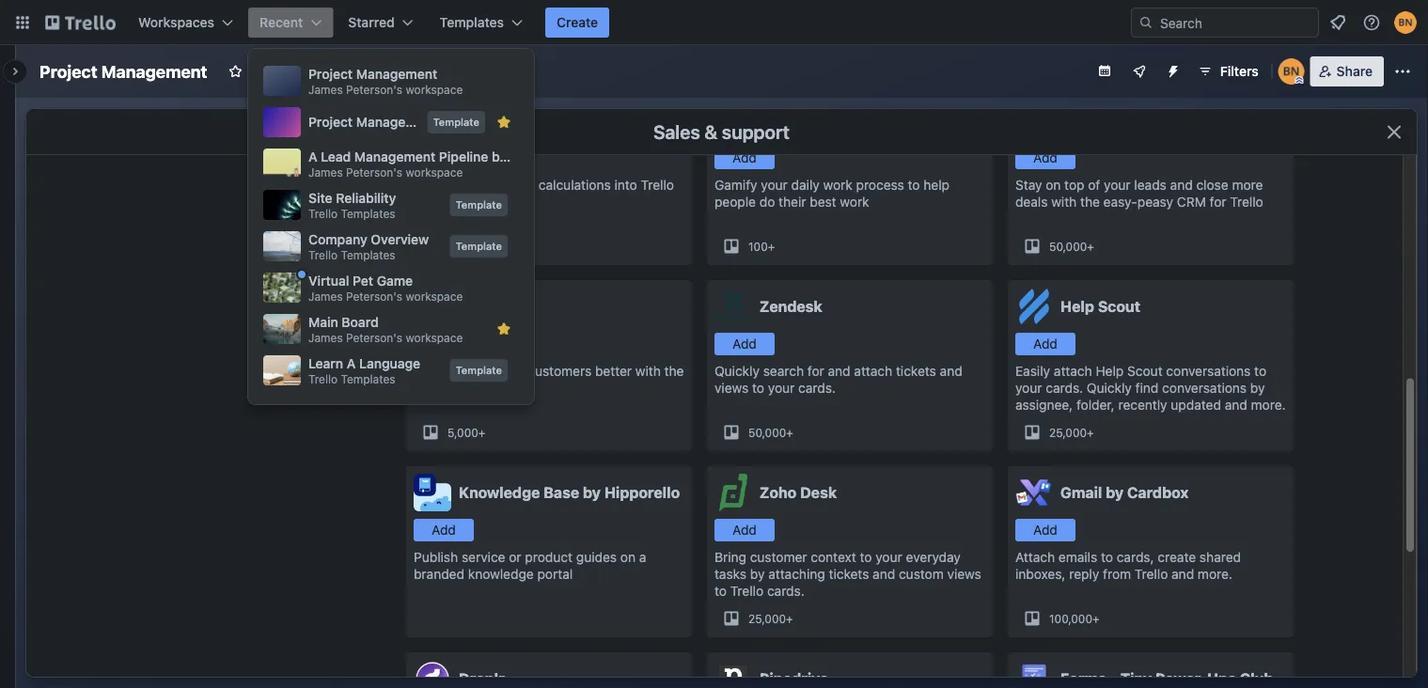 Task type: vqa. For each thing, say whether or not it's contained in the screenshot.


Task type: describe. For each thing, give the bounding box(es) containing it.
zoho for zoho desk
[[760, 484, 797, 502]]

share
[[1337, 63, 1373, 79]]

updated
[[1171, 397, 1222, 413]]

spreadsheet
[[460, 177, 535, 193]]

workspaces button
[[127, 8, 245, 38]]

automation image
[[1158, 56, 1185, 83]]

create
[[1158, 550, 1196, 565]]

board inside the main board james peterson's workspace
[[342, 315, 379, 330]]

100
[[749, 240, 768, 253]]

reply
[[1069, 567, 1100, 582]]

guides
[[576, 550, 617, 565]]

add for knowledge base by hipporello
[[432, 522, 456, 538]]

context
[[811, 550, 856, 565]]

main board james peterson's workspace
[[308, 315, 463, 344]]

attach inside quickly search for and attach tickets and views to your cards.
[[854, 363, 893, 379]]

peasy
[[1138, 194, 1174, 210]]

zoho crm
[[459, 298, 534, 315]]

knowledge
[[468, 567, 534, 582]]

ups
[[1208, 670, 1236, 688]]

zoho inside manage leads and customers better with the zoho crm for trello
[[414, 380, 445, 396]]

reliability
[[336, 190, 396, 206]]

customers
[[528, 363, 592, 379]]

for inside manage leads and customers better with the zoho crm for trello
[[481, 380, 498, 396]]

0 horizontal spatial 50,000
[[749, 426, 786, 439]]

virtual
[[308, 273, 349, 289]]

1 horizontal spatial 50,000 +
[[1049, 240, 1094, 253]]

management for project management james peterson's workspace
[[356, 66, 437, 82]]

desk
[[800, 484, 837, 502]]

power-
[[1156, 670, 1208, 688]]

+ down "do"
[[768, 240, 775, 253]]

game
[[377, 273, 413, 289]]

back to home image
[[45, 8, 116, 38]]

your inside bring customer context to your everyday tasks by attaching tickets and custom views to trello cards.
[[876, 550, 902, 565]]

tickets inside quickly search for and attach tickets and views to your cards.
[[896, 363, 936, 379]]

and left easily
[[940, 363, 963, 379]]

for inside stay on top of your leads and close more deals with the easy-peasy crm for trello
[[1210, 194, 1227, 210]]

knowledge base by hipporello
[[459, 484, 680, 502]]

100,000
[[1049, 612, 1093, 625]]

starred button
[[337, 8, 425, 38]]

starred
[[348, 15, 395, 30]]

open information menu image
[[1363, 13, 1381, 32]]

cards. inside easily attach help scout conversations to your cards.  quickly find conversations by assignee, folder, recently updated and more.
[[1046, 380, 1083, 396]]

by inside easily attach help scout conversations to your cards.  quickly find conversations by assignee, folder, recently updated and more.
[[1251, 380, 1265, 396]]

views inside bring customer context to your everyday tasks by attaching tickets and custom views to trello cards.
[[948, 567, 982, 582]]

and right search
[[828, 363, 851, 379]]

&
[[705, 120, 718, 142]]

attach inside easily attach help scout conversations to your cards.  quickly find conversations by assignee, folder, recently updated and more.
[[1054, 363, 1092, 379]]

to inside attach emails to cards, create shared inboxes, reply from trello and more.
[[1101, 550, 1113, 565]]

deals
[[1016, 194, 1048, 210]]

shared
[[1200, 550, 1241, 565]]

with inside stay on top of your leads and close more deals with the easy-peasy crm for trello
[[1052, 194, 1077, 210]]

cards
[[414, 194, 447, 210]]

publish service or product guides on a branded knowledge portal
[[414, 550, 646, 582]]

project for project management
[[39, 61, 97, 81]]

easily attach help scout conversations to your cards.  quickly find conversations by assignee, folder, recently updated and more.
[[1016, 363, 1286, 413]]

droplr
[[459, 670, 505, 688]]

create
[[557, 15, 598, 30]]

to inside quickly search for and attach tickets and views to your cards.
[[752, 380, 765, 396]]

recent
[[260, 15, 303, 30]]

james inside a lead management pipeline by crmble james peterson's workspace
[[308, 165, 343, 179]]

attaching
[[769, 567, 825, 582]]

language
[[359, 356, 421, 371]]

attach
[[1016, 550, 1055, 565]]

search
[[763, 363, 804, 379]]

the inside manage leads and customers better with the zoho crm for trello
[[665, 363, 684, 379]]

5,000
[[448, 426, 478, 439]]

or
[[509, 550, 522, 565]]

0 notifications image
[[1327, 11, 1349, 34]]

project for project management template
[[308, 114, 353, 130]]

management for project management template
[[356, 114, 437, 130]]

of
[[1088, 177, 1101, 193]]

zoho for zoho crm
[[459, 298, 496, 315]]

menu containing project management
[[260, 60, 556, 393]]

templates inside popup button
[[440, 15, 504, 30]]

templates inside learn a language trello templates
[[341, 372, 396, 385]]

0 vertical spatial scout
[[1098, 298, 1141, 315]]

club
[[1240, 670, 1274, 688]]

learn
[[308, 356, 343, 371]]

and inside bring customer context to your everyday tasks by attaching tickets and custom views to trello cards.
[[873, 567, 895, 582]]

embed spreadsheet calculations into trello cards
[[414, 177, 674, 210]]

customize views image
[[458, 62, 477, 81]]

your inside gamify your daily work process to help people do their best work
[[761, 177, 788, 193]]

Search field
[[1154, 8, 1318, 37]]

help
[[924, 177, 950, 193]]

trello inside attach emails to cards, create shared inboxes, reply from trello and more.
[[1135, 567, 1168, 582]]

zendesk
[[760, 298, 823, 315]]

sales & support
[[654, 120, 790, 142]]

quickly inside easily attach help scout conversations to your cards.  quickly find conversations by assignee, folder, recently updated and more.
[[1087, 380, 1132, 396]]

1,000
[[448, 240, 477, 253]]

project for project management james peterson's workspace
[[308, 66, 353, 82]]

1 vertical spatial conversations
[[1162, 380, 1247, 396]]

1 horizontal spatial 50,000
[[1049, 240, 1087, 253]]

add button up stay
[[1016, 147, 1076, 169]]

easily
[[1016, 363, 1050, 379]]

ben nelson (bennelson96) image
[[1279, 58, 1305, 85]]

on inside stay on top of your leads and close more deals with the easy-peasy crm for trello
[[1046, 177, 1061, 193]]

forms
[[1061, 670, 1107, 688]]

site
[[308, 190, 333, 206]]

25,000 for zoho desk
[[749, 612, 786, 625]]

gamify
[[715, 177, 758, 193]]

table link
[[372, 56, 449, 87]]

trello inside site reliability trello templates
[[308, 207, 338, 220]]

and inside stay on top of your leads and close more deals with the easy-peasy crm for trello
[[1170, 177, 1193, 193]]

inboxes,
[[1016, 567, 1066, 582]]

workspace inside project management james peterson's workspace
[[406, 83, 463, 96]]

bring
[[715, 550, 747, 565]]

trello inside learn a language trello templates
[[308, 372, 338, 385]]

james inside the main board james peterson's workspace
[[308, 331, 343, 344]]

template for company overview
[[456, 240, 502, 252]]

quickly search for and attach tickets and views to your cards.
[[715, 363, 963, 396]]

peterson's inside the virtual pet game james peterson's workspace
[[346, 290, 403, 303]]

star or unstar board image
[[228, 64, 243, 79]]

main
[[308, 315, 338, 330]]

their
[[779, 194, 806, 210]]

add for zoho desk
[[733, 522, 757, 538]]

gmail
[[1061, 484, 1102, 502]]

close
[[1197, 177, 1229, 193]]

emails
[[1059, 550, 1098, 565]]

pipedrive
[[760, 670, 829, 688]]

a
[[639, 550, 646, 565]]

100 +
[[749, 240, 775, 253]]

primary element
[[0, 0, 1428, 45]]

peterson's inside project management james peterson's workspace
[[346, 83, 403, 96]]

crmble
[[510, 149, 556, 165]]

ben nelson (bennelson96) image
[[1395, 11, 1417, 34]]

a inside learn a language trello templates
[[347, 356, 356, 371]]

search image
[[1139, 15, 1154, 30]]

support
[[722, 120, 790, 142]]

add for zendesk
[[733, 336, 757, 352]]

workspace inside the main board james peterson's workspace
[[406, 331, 463, 344]]

from
[[1103, 567, 1131, 582]]

calculations
[[539, 177, 611, 193]]

peterson's inside the main board james peterson's workspace
[[346, 331, 403, 344]]

template inside project management template
[[433, 116, 480, 128]]

trello inside bring customer context to your everyday tasks by attaching tickets and custom views to trello cards.
[[730, 583, 764, 599]]

daily
[[791, 177, 820, 193]]

hipporello
[[604, 484, 680, 502]]

bring customer context to your everyday tasks by attaching tickets and custom views to trello cards.
[[715, 550, 982, 599]]

leads inside stay on top of your leads and close more deals with the easy-peasy crm for trello
[[1134, 177, 1167, 193]]



Task type: locate. For each thing, give the bounding box(es) containing it.
2 vertical spatial for
[[481, 380, 498, 396]]

zoho left desk
[[760, 484, 797, 502]]

0 vertical spatial 50,000 +
[[1049, 240, 1094, 253]]

2 vertical spatial zoho
[[760, 484, 797, 502]]

0 horizontal spatial with
[[636, 363, 661, 379]]

add button
[[414, 147, 474, 169], [715, 147, 775, 169], [1016, 147, 1076, 169], [414, 333, 474, 355], [715, 333, 775, 355], [1016, 333, 1076, 355], [414, 519, 474, 542], [715, 519, 775, 542], [1016, 519, 1076, 542]]

1,000 +
[[448, 240, 484, 253]]

leads inside manage leads and customers better with the zoho crm for trello
[[466, 363, 498, 379]]

3 peterson's from the top
[[346, 290, 403, 303]]

2 workspace from the top
[[406, 165, 463, 179]]

0 vertical spatial for
[[1210, 194, 1227, 210]]

1 vertical spatial 50,000
[[749, 426, 786, 439]]

add button up embed
[[414, 147, 474, 169]]

show menu image
[[1394, 62, 1412, 81]]

workspace inside the virtual pet game james peterson's workspace
[[406, 290, 463, 303]]

more. down shared
[[1198, 567, 1233, 582]]

25,000 + for help scout
[[1049, 426, 1094, 439]]

trello down the tasks
[[730, 583, 764, 599]]

0 vertical spatial leads
[[1134, 177, 1167, 193]]

0 vertical spatial 25,000
[[1049, 426, 1087, 439]]

1 vertical spatial zoho
[[414, 380, 445, 396]]

cards. down attaching
[[767, 583, 805, 599]]

a left the lead
[[308, 149, 317, 165]]

50,000 + down search
[[749, 426, 794, 439]]

management down project management james peterson's workspace at the left top
[[356, 114, 437, 130]]

management for project management
[[101, 61, 207, 81]]

workspace up "cards"
[[406, 165, 463, 179]]

+ up zoho desk
[[786, 426, 794, 439]]

2 vertical spatial crm
[[449, 380, 478, 396]]

on left a
[[621, 550, 636, 565]]

manage
[[414, 363, 462, 379]]

1 horizontal spatial 25,000 +
[[1049, 426, 1094, 439]]

workspace down table
[[406, 83, 463, 96]]

0 horizontal spatial 25,000
[[749, 612, 786, 625]]

1 vertical spatial quickly
[[1087, 380, 1132, 396]]

embed
[[414, 177, 456, 193]]

1 horizontal spatial views
[[948, 567, 982, 582]]

your up easy-
[[1104, 177, 1131, 193]]

management down project management template
[[354, 149, 436, 165]]

0 vertical spatial starred icon image
[[497, 115, 512, 130]]

1 vertical spatial for
[[808, 363, 825, 379]]

0 vertical spatial with
[[1052, 194, 1077, 210]]

1 peterson's from the top
[[346, 83, 403, 96]]

and left customers
[[502, 363, 524, 379]]

1 james from the top
[[308, 83, 343, 96]]

1 vertical spatial scout
[[1128, 363, 1163, 379]]

1 horizontal spatial with
[[1052, 194, 1077, 210]]

product
[[525, 550, 573, 565]]

more.
[[1251, 397, 1286, 413], [1198, 567, 1233, 582]]

0 horizontal spatial on
[[621, 550, 636, 565]]

25,000 +
[[1049, 426, 1094, 439], [749, 612, 793, 625]]

1 horizontal spatial leads
[[1134, 177, 1167, 193]]

trello right into
[[641, 177, 674, 193]]

starred icon image down zoho crm
[[497, 322, 512, 337]]

crm down close
[[1177, 194, 1206, 210]]

management down workspaces
[[101, 61, 207, 81]]

1 vertical spatial more.
[[1198, 567, 1233, 582]]

crm up customers
[[499, 298, 534, 315]]

4 james from the top
[[308, 331, 343, 344]]

0 vertical spatial on
[[1046, 177, 1061, 193]]

a
[[308, 149, 317, 165], [347, 356, 356, 371]]

views inside quickly search for and attach tickets and views to your cards.
[[715, 380, 749, 396]]

add button up attach
[[1016, 519, 1076, 542]]

knowledge
[[459, 484, 540, 502]]

your up "do"
[[761, 177, 788, 193]]

3 james from the top
[[308, 290, 343, 303]]

25,000 down attaching
[[749, 612, 786, 625]]

25,000 for help scout
[[1049, 426, 1087, 439]]

0 vertical spatial board
[[320, 63, 357, 79]]

add button for gmail by cardbox
[[1016, 519, 1076, 542]]

gmail by cardbox
[[1061, 484, 1189, 502]]

1 attach from the left
[[854, 363, 893, 379]]

0 horizontal spatial a
[[308, 149, 317, 165]]

1 vertical spatial help
[[1096, 363, 1124, 379]]

a right "learn"
[[347, 356, 356, 371]]

people
[[715, 194, 756, 210]]

project inside project management james peterson's workspace
[[308, 66, 353, 82]]

25,000 + down attaching
[[749, 612, 793, 625]]

everyday
[[906, 550, 961, 565]]

50,000 down search
[[749, 426, 786, 439]]

0 vertical spatial help
[[1061, 298, 1095, 315]]

base
[[544, 484, 579, 502]]

trello inside stay on top of your leads and close more deals with the easy-peasy crm for trello
[[1230, 194, 1264, 210]]

to inside easily attach help scout conversations to your cards.  quickly find conversations by assignee, folder, recently updated and more.
[[1255, 363, 1267, 379]]

more. right updated
[[1251, 397, 1286, 413]]

the inside stay on top of your leads and close more deals with the easy-peasy crm for trello
[[1081, 194, 1100, 210]]

for down close
[[1210, 194, 1227, 210]]

0 vertical spatial views
[[715, 380, 749, 396]]

1 horizontal spatial quickly
[[1087, 380, 1132, 396]]

2 peterson's from the top
[[346, 165, 403, 179]]

add for zoho crm
[[432, 336, 456, 352]]

james down the lead
[[308, 165, 343, 179]]

cards. inside quickly search for and attach tickets and views to your cards.
[[798, 380, 836, 396]]

cards. down search
[[798, 380, 836, 396]]

with inside manage leads and customers better with the zoho crm for trello
[[636, 363, 661, 379]]

a inside a lead management pipeline by crmble james peterson's workspace
[[308, 149, 317, 165]]

0 horizontal spatial the
[[665, 363, 684, 379]]

project management james peterson's workspace
[[308, 66, 463, 96]]

your inside quickly search for and attach tickets and views to your cards.
[[768, 380, 795, 396]]

0 vertical spatial quickly
[[715, 363, 760, 379]]

2 james from the top
[[308, 165, 343, 179]]

filters
[[1220, 63, 1259, 79]]

folder,
[[1077, 397, 1115, 413]]

peterson's inside a lead management pipeline by crmble james peterson's workspace
[[346, 165, 403, 179]]

board down starred
[[320, 63, 357, 79]]

4 peterson's from the top
[[346, 331, 403, 344]]

templates down reliability
[[341, 207, 396, 220]]

0 vertical spatial crm
[[1177, 194, 1206, 210]]

25,000 + for zoho desk
[[749, 612, 793, 625]]

add button for zoho desk
[[715, 519, 775, 542]]

on left top
[[1046, 177, 1061, 193]]

to inside gamify your daily work process to help people do their best work
[[908, 177, 920, 193]]

your inside easily attach help scout conversations to your cards.  quickly find conversations by assignee, folder, recently updated and more.
[[1016, 380, 1042, 396]]

james inside project management james peterson's workspace
[[308, 83, 343, 96]]

zoho down manage
[[414, 380, 445, 396]]

template down spreadsheet
[[456, 199, 502, 211]]

0 horizontal spatial more.
[[1198, 567, 1233, 582]]

custom
[[899, 567, 944, 582]]

2 starred icon image from the top
[[497, 322, 512, 337]]

0 horizontal spatial 50,000 +
[[749, 426, 794, 439]]

workspaces
[[138, 15, 214, 30]]

trello down "learn"
[[308, 372, 338, 385]]

the right the better
[[665, 363, 684, 379]]

1 horizontal spatial for
[[808, 363, 825, 379]]

management inside project management james peterson's workspace
[[356, 66, 437, 82]]

learn a language trello templates
[[308, 356, 421, 385]]

project up the lead
[[308, 114, 353, 130]]

1 vertical spatial work
[[840, 194, 869, 210]]

share button
[[1311, 56, 1384, 87]]

5,000 +
[[448, 426, 486, 439]]

1 horizontal spatial zoho
[[459, 298, 496, 315]]

cardbox
[[1127, 484, 1189, 502]]

project inside board name text box
[[39, 61, 97, 81]]

crm down manage
[[449, 380, 478, 396]]

on
[[1046, 177, 1061, 193], [621, 550, 636, 565]]

1 horizontal spatial a
[[347, 356, 356, 371]]

25,000 + down folder, at right bottom
[[1049, 426, 1094, 439]]

help
[[1061, 298, 1095, 315], [1096, 363, 1124, 379]]

50,000 down top
[[1049, 240, 1087, 253]]

management inside a lead management pipeline by crmble james peterson's workspace
[[354, 149, 436, 165]]

1 horizontal spatial the
[[1081, 194, 1100, 210]]

trello down more
[[1230, 194, 1264, 210]]

template
[[433, 116, 480, 128], [456, 199, 502, 211], [456, 240, 502, 252], [456, 364, 502, 377]]

add for gmail by cardbox
[[1034, 522, 1058, 538]]

1 vertical spatial starred icon image
[[497, 322, 512, 337]]

james down the virtual
[[308, 290, 343, 303]]

1 vertical spatial views
[[948, 567, 982, 582]]

0 vertical spatial more.
[[1251, 397, 1286, 413]]

more
[[1232, 177, 1263, 193]]

sales
[[654, 120, 700, 142]]

templates inside site reliability trello templates
[[341, 207, 396, 220]]

25,000 down assignee,
[[1049, 426, 1087, 439]]

1 horizontal spatial crm
[[499, 298, 534, 315]]

zoho desk
[[760, 484, 837, 502]]

scout
[[1098, 298, 1141, 315], [1128, 363, 1163, 379]]

calendar power-up image
[[1097, 63, 1112, 78]]

1 vertical spatial on
[[621, 550, 636, 565]]

tickets inside bring customer context to your everyday tasks by attaching tickets and custom views to trello cards.
[[829, 567, 869, 582]]

+ up help scout
[[1087, 240, 1094, 253]]

top
[[1065, 177, 1085, 193]]

james down the "main"
[[308, 331, 343, 344]]

+ up the knowledge
[[478, 426, 486, 439]]

0 horizontal spatial attach
[[854, 363, 893, 379]]

cards,
[[1117, 550, 1154, 565]]

zoho down 1,000 +
[[459, 298, 496, 315]]

james
[[308, 83, 343, 96], [308, 165, 343, 179], [308, 290, 343, 303], [308, 331, 343, 344]]

work up best
[[823, 177, 853, 193]]

workspace down game
[[406, 290, 463, 303]]

0 horizontal spatial quickly
[[715, 363, 760, 379]]

crm inside manage leads and customers better with the zoho crm for trello
[[449, 380, 478, 396]]

1 horizontal spatial more.
[[1251, 397, 1286, 413]]

1 vertical spatial tickets
[[829, 567, 869, 582]]

management up project management template
[[356, 66, 437, 82]]

into
[[615, 177, 637, 193]]

1 vertical spatial 25,000
[[749, 612, 786, 625]]

attach right search
[[854, 363, 893, 379]]

Board name text field
[[30, 56, 217, 87]]

trello down company on the top left of page
[[308, 248, 338, 261]]

and left custom
[[873, 567, 895, 582]]

templates up customize views "icon"
[[440, 15, 504, 30]]

peterson's down 'pet'
[[346, 290, 403, 303]]

and inside attach emails to cards, create shared inboxes, reply from trello and more.
[[1172, 567, 1194, 582]]

0 horizontal spatial crm
[[449, 380, 478, 396]]

portal
[[537, 567, 573, 582]]

trello
[[641, 177, 674, 193], [1230, 194, 1264, 210], [308, 207, 338, 220], [308, 248, 338, 261], [308, 372, 338, 385], [502, 380, 535, 396], [1135, 567, 1168, 582], [730, 583, 764, 599]]

project management
[[39, 61, 207, 81]]

tickets
[[896, 363, 936, 379], [829, 567, 869, 582]]

leads
[[1134, 177, 1167, 193], [466, 363, 498, 379]]

for inside quickly search for and attach tickets and views to your cards.
[[808, 363, 825, 379]]

workspace up manage
[[406, 331, 463, 344]]

and down create
[[1172, 567, 1194, 582]]

0 vertical spatial the
[[1081, 194, 1100, 210]]

easy-
[[1104, 194, 1138, 210]]

site reliability trello templates
[[308, 190, 396, 220]]

cards. up assignee,
[[1046, 380, 1083, 396]]

+ down reply
[[1093, 612, 1100, 625]]

and left close
[[1170, 177, 1193, 193]]

peterson's up reliability
[[346, 165, 403, 179]]

board link
[[288, 56, 368, 87]]

starred icon image up "crmble" on the left top of the page
[[497, 115, 512, 130]]

add button up bring
[[715, 519, 775, 542]]

lead
[[321, 149, 351, 165]]

overview
[[371, 232, 429, 247]]

trello inside manage leads and customers better with the zoho crm for trello
[[502, 380, 535, 396]]

0 horizontal spatial zoho
[[414, 380, 445, 396]]

25,000
[[1049, 426, 1087, 439], [749, 612, 786, 625]]

project down back to home image
[[39, 61, 97, 81]]

by inside bring customer context to your everyday tasks by attaching tickets and custom views to trello cards.
[[750, 567, 765, 582]]

0 horizontal spatial 25,000 +
[[749, 612, 793, 625]]

by inside a lead management pipeline by crmble james peterson's workspace
[[492, 149, 507, 165]]

table
[[404, 63, 437, 79]]

template up zoho crm
[[456, 240, 502, 252]]

for up 5,000 +
[[481, 380, 498, 396]]

add for help scout
[[1034, 336, 1058, 352]]

board right the "main"
[[342, 315, 379, 330]]

a lead management pipeline by crmble james peterson's workspace
[[308, 149, 556, 179]]

50,000 +
[[1049, 240, 1094, 253], [749, 426, 794, 439]]

help inside easily attach help scout conversations to your cards.  quickly find conversations by assignee, folder, recently updated and more.
[[1096, 363, 1124, 379]]

this member is an admin of this board. image
[[1296, 76, 1304, 85]]

project right workspace visible icon
[[308, 66, 353, 82]]

1 starred icon image from the top
[[497, 115, 512, 130]]

your
[[761, 177, 788, 193], [1104, 177, 1131, 193], [768, 380, 795, 396], [1016, 380, 1042, 396], [876, 550, 902, 565]]

0 vertical spatial 50,000
[[1049, 240, 1087, 253]]

template for learn a language
[[456, 364, 502, 377]]

1 vertical spatial board
[[342, 315, 379, 330]]

1 vertical spatial 50,000 +
[[749, 426, 794, 439]]

and inside manage leads and customers better with the zoho crm for trello
[[502, 363, 524, 379]]

tiny
[[1121, 670, 1152, 688]]

cards. inside bring customer context to your everyday tasks by attaching tickets and custom views to trello cards.
[[767, 583, 805, 599]]

2 horizontal spatial for
[[1210, 194, 1227, 210]]

2 horizontal spatial zoho
[[760, 484, 797, 502]]

and inside easily attach help scout conversations to your cards.  quickly find conversations by assignee, folder, recently updated and more.
[[1225, 397, 1248, 413]]

4 workspace from the top
[[406, 331, 463, 344]]

recently
[[1119, 397, 1168, 413]]

template up 5,000 +
[[456, 364, 502, 377]]

do
[[760, 194, 775, 210]]

and right updated
[[1225, 397, 1248, 413]]

workspace inside a lead management pipeline by crmble james peterson's workspace
[[406, 165, 463, 179]]

find
[[1136, 380, 1159, 396]]

with down top
[[1052, 194, 1077, 210]]

50,000 + down top
[[1049, 240, 1094, 253]]

0 vertical spatial zoho
[[459, 298, 496, 315]]

template up pipeline in the top left of the page
[[433, 116, 480, 128]]

company overview trello templates
[[308, 232, 429, 261]]

1 horizontal spatial on
[[1046, 177, 1061, 193]]

manage leads and customers better with the zoho crm for trello
[[414, 363, 684, 396]]

0 vertical spatial work
[[823, 177, 853, 193]]

create button
[[545, 8, 610, 38]]

forms - tiny power-ups club
[[1061, 670, 1274, 688]]

add button for knowledge base by hipporello
[[414, 519, 474, 542]]

2 attach from the left
[[1054, 363, 1092, 379]]

1 horizontal spatial attach
[[1054, 363, 1092, 379]]

1 workspace from the top
[[406, 83, 463, 96]]

add button up the gamify
[[715, 147, 775, 169]]

trello down customers
[[502, 380, 535, 396]]

pipeline
[[439, 149, 488, 165]]

tasks
[[715, 567, 747, 582]]

zoho
[[459, 298, 496, 315], [414, 380, 445, 396], [760, 484, 797, 502]]

add button up easily
[[1016, 333, 1076, 355]]

1 vertical spatial with
[[636, 363, 661, 379]]

attach
[[854, 363, 893, 379], [1054, 363, 1092, 379]]

with right the better
[[636, 363, 661, 379]]

power ups image
[[1132, 64, 1147, 79]]

0 vertical spatial conversations
[[1166, 363, 1251, 379]]

1 vertical spatial a
[[347, 356, 356, 371]]

+ up zoho crm
[[477, 240, 484, 253]]

add button for zendesk
[[715, 333, 775, 355]]

+ down folder, at right bottom
[[1087, 426, 1094, 439]]

add button for help scout
[[1016, 333, 1076, 355]]

peterson's up language
[[346, 331, 403, 344]]

0 horizontal spatial for
[[481, 380, 498, 396]]

trello down site
[[308, 207, 338, 220]]

process
[[856, 177, 904, 193]]

more. inside easily attach help scout conversations to your cards.  quickly find conversations by assignee, folder, recently updated and more.
[[1251, 397, 1286, 413]]

for right search
[[808, 363, 825, 379]]

template for site reliability
[[456, 199, 502, 211]]

menu
[[260, 60, 556, 393]]

crm
[[1177, 194, 1206, 210], [499, 298, 534, 315], [449, 380, 478, 396]]

quickly up folder, at right bottom
[[1087, 380, 1132, 396]]

1 vertical spatial crm
[[499, 298, 534, 315]]

quickly left search
[[715, 363, 760, 379]]

work down the process
[[840, 194, 869, 210]]

templates button
[[429, 8, 534, 38]]

0 vertical spatial 25,000 +
[[1049, 426, 1094, 439]]

your down search
[[768, 380, 795, 396]]

3 workspace from the top
[[406, 290, 463, 303]]

trello down cards,
[[1135, 567, 1168, 582]]

2 horizontal spatial crm
[[1177, 194, 1206, 210]]

recent button
[[248, 8, 333, 38]]

templates inside "company overview trello templates"
[[341, 248, 396, 261]]

pet
[[353, 273, 373, 289]]

trello inside embed spreadsheet calculations into trello cards
[[641, 177, 674, 193]]

best
[[810, 194, 837, 210]]

1 horizontal spatial help
[[1096, 363, 1124, 379]]

1 horizontal spatial tickets
[[896, 363, 936, 379]]

attach emails to cards, create shared inboxes, reply from trello and more.
[[1016, 550, 1241, 582]]

on inside publish service or product guides on a branded knowledge portal
[[621, 550, 636, 565]]

quickly inside quickly search for and attach tickets and views to your cards.
[[715, 363, 760, 379]]

stay
[[1016, 177, 1042, 193]]

management inside board name text box
[[101, 61, 207, 81]]

company
[[308, 232, 367, 247]]

workspace visible image
[[262, 64, 277, 79]]

james inside the virtual pet game james peterson's workspace
[[308, 290, 343, 303]]

your inside stay on top of your leads and close more deals with the easy-peasy crm for trello
[[1104, 177, 1131, 193]]

trello inside "company overview trello templates"
[[308, 248, 338, 261]]

starred icon image
[[497, 115, 512, 130], [497, 322, 512, 337]]

scout inside easily attach help scout conversations to your cards.  quickly find conversations by assignee, folder, recently updated and more.
[[1128, 363, 1163, 379]]

attach right easily
[[1054, 363, 1092, 379]]

leads right manage
[[466, 363, 498, 379]]

crm inside stay on top of your leads and close more deals with the easy-peasy crm for trello
[[1177, 194, 1206, 210]]

1 vertical spatial leads
[[466, 363, 498, 379]]

-
[[1110, 670, 1117, 688]]

more. inside attach emails to cards, create shared inboxes, reply from trello and more.
[[1198, 567, 1233, 582]]

1 vertical spatial 25,000 +
[[749, 612, 793, 625]]

leads up peasy
[[1134, 177, 1167, 193]]

0 vertical spatial a
[[308, 149, 317, 165]]

templates down language
[[341, 372, 396, 385]]

better
[[595, 363, 632, 379]]

your up custom
[[876, 550, 902, 565]]

add button up publish at the left bottom of page
[[414, 519, 474, 542]]

1 horizontal spatial 25,000
[[1049, 426, 1087, 439]]

your down easily
[[1016, 380, 1042, 396]]

1 vertical spatial the
[[665, 363, 684, 379]]

0 horizontal spatial tickets
[[829, 567, 869, 582]]

0 horizontal spatial views
[[715, 380, 749, 396]]

+ down attaching
[[786, 612, 793, 625]]

add button for zoho crm
[[414, 333, 474, 355]]

work
[[823, 177, 853, 193], [840, 194, 869, 210]]

0 horizontal spatial help
[[1061, 298, 1095, 315]]

project management template
[[308, 114, 480, 130]]

0 vertical spatial tickets
[[896, 363, 936, 379]]

0 horizontal spatial leads
[[466, 363, 498, 379]]



